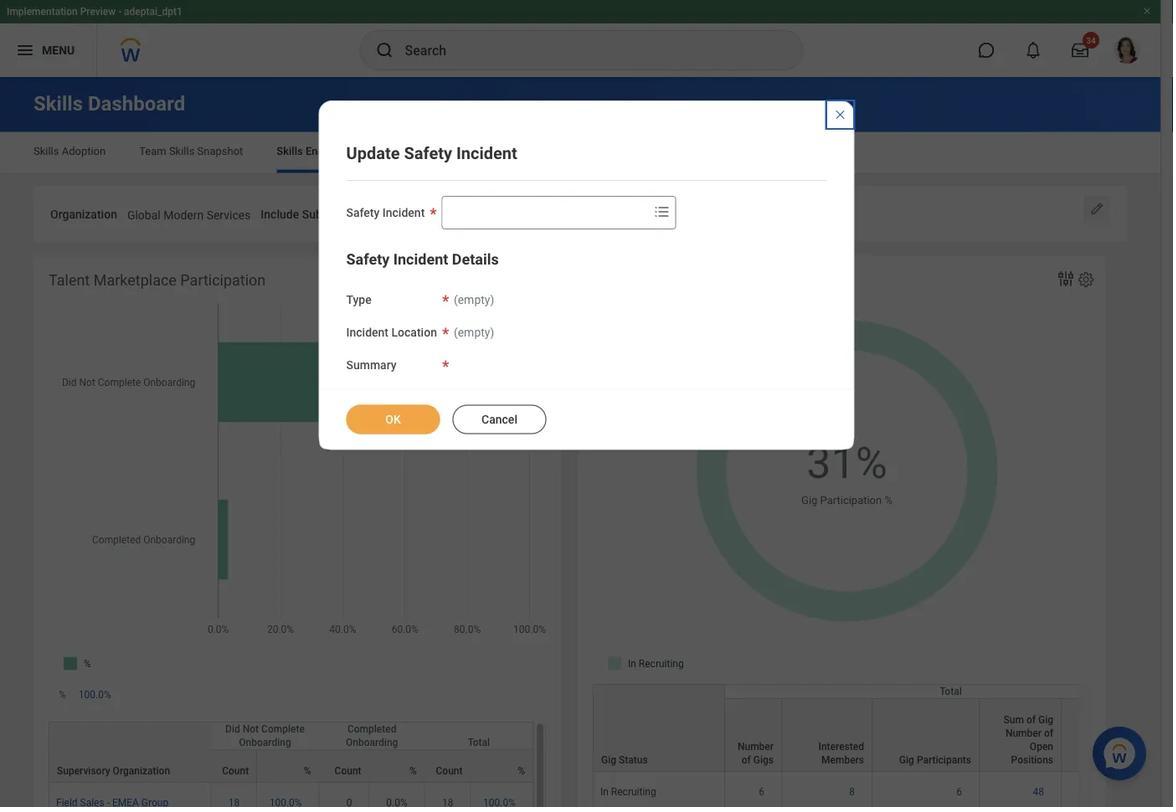 Task type: vqa. For each thing, say whether or not it's contained in the screenshot.
the Manager
no



Task type: locate. For each thing, give the bounding box(es) containing it.
(empty)
[[454, 293, 494, 307], [454, 326, 494, 339]]

count
[[222, 765, 249, 777], [335, 765, 361, 777], [436, 765, 463, 777]]

row
[[593, 684, 1173, 771], [593, 698, 1173, 771], [49, 721, 533, 782], [49, 749, 533, 782], [593, 771, 1173, 807], [49, 782, 533, 807]]

0 horizontal spatial of
[[742, 754, 751, 766]]

snapshot
[[197, 145, 243, 157]]

prompts image
[[652, 202, 672, 222]]

6 button down participants
[[956, 785, 965, 798]]

gigs
[[753, 754, 774, 766]]

skills adoption
[[33, 145, 106, 157]]

0 horizontal spatial total button
[[425, 722, 533, 749]]

participation
[[180, 272, 266, 289], [820, 494, 882, 507], [1101, 754, 1159, 766]]

3 count button from the left
[[425, 750, 470, 782]]

1 horizontal spatial total
[[940, 685, 962, 697]]

number
[[1006, 727, 1042, 739], [738, 740, 774, 752]]

gig inside "31% gig participation %"
[[801, 494, 818, 507]]

gig left participants
[[899, 754, 914, 766]]

of left gigs at the bottom
[[742, 754, 751, 766]]

safety incident details button
[[346, 251, 499, 268]]

0 vertical spatial total button
[[725, 684, 1173, 698]]

1 horizontal spatial count button
[[320, 750, 369, 782]]

6
[[759, 786, 765, 797], [956, 786, 962, 797]]

gig left status
[[601, 754, 616, 766]]

2 onboarding from the left
[[346, 736, 398, 748]]

1 horizontal spatial participation
[[820, 494, 882, 507]]

(empty) right "location"
[[454, 326, 494, 339]]

organization left global
[[50, 207, 117, 221]]

safety right update
[[404, 143, 452, 163]]

2 horizontal spatial of
[[1044, 727, 1053, 739]]

organization
[[50, 207, 117, 221], [113, 765, 170, 777]]

0 horizontal spatial onboarding
[[239, 736, 291, 748]]

1 horizontal spatial of
[[1026, 714, 1036, 725]]

skills
[[33, 92, 83, 116], [33, 145, 59, 157], [169, 145, 195, 157], [277, 145, 303, 157]]

% inside "31% gig participation %"
[[885, 494, 893, 507]]

in recruiting element
[[600, 782, 656, 797]]

0 horizontal spatial count
[[222, 765, 249, 777]]

participation inside "31% gig participation %"
[[820, 494, 882, 507]]

onboarding
[[239, 736, 291, 748], [346, 736, 398, 748]]

global
[[127, 208, 161, 222]]

skills dashboard
[[33, 92, 185, 116]]

not
[[243, 723, 259, 735]]

participation up "gig participation %" image
[[1101, 754, 1159, 766]]

number down sum
[[1006, 727, 1042, 739]]

incident
[[456, 143, 517, 163], [382, 206, 425, 220], [393, 251, 448, 268], [346, 326, 389, 339]]

1 6 button from the left
[[759, 785, 767, 798]]

skills left engagement
[[277, 145, 303, 157]]

open
[[1030, 740, 1053, 752]]

skills for skills dashboard
[[33, 92, 83, 116]]

include
[[261, 207, 299, 221]]

safety up the type at the left of the page
[[346, 251, 390, 268]]

profile logan mcneil element
[[1104, 32, 1151, 69]]

tab list
[[17, 133, 1144, 173]]

of
[[1026, 714, 1036, 725], [1044, 727, 1053, 739], [742, 754, 751, 766]]

skills for skills engagement
[[277, 145, 303, 157]]

0 vertical spatial of
[[1026, 714, 1036, 725]]

8 button
[[849, 785, 857, 798]]

gig
[[801, 494, 818, 507], [1038, 714, 1053, 725], [601, 754, 616, 766], [899, 754, 914, 766], [1084, 754, 1099, 766]]

1 vertical spatial number
[[738, 740, 774, 752]]

number up gigs at the bottom
[[738, 740, 774, 752]]

inbox large image
[[1072, 42, 1089, 59]]

talent marketplace participation element
[[33, 256, 561, 807]]

0 horizontal spatial 6
[[759, 786, 765, 797]]

1 onboarding from the left
[[239, 736, 291, 748]]

safety for safety incident details
[[346, 251, 390, 268]]

safety down update
[[346, 206, 380, 220]]

0 horizontal spatial % button
[[257, 750, 319, 782]]

supervisory
[[57, 765, 110, 777]]

100.0%
[[79, 689, 111, 700]]

Safety Incident field
[[442, 198, 648, 228]]

0 horizontal spatial number
[[738, 740, 774, 752]]

safety for safety incident
[[346, 206, 380, 220]]

31% gig participation %
[[801, 438, 893, 507]]

gig for gig participation %
[[1084, 754, 1099, 766]]

participation for talent
[[180, 272, 266, 289]]

1 horizontal spatial % button
[[370, 750, 424, 782]]

onboarding down not
[[239, 736, 291, 748]]

2 vertical spatial safety
[[346, 251, 390, 268]]

gig down 31% on the right bottom
[[801, 494, 818, 507]]

None text field
[[452, 198, 470, 227]]

0 vertical spatial safety
[[404, 143, 452, 163]]

update
[[346, 143, 400, 163]]

gig up "gig participation %" image
[[1084, 754, 1099, 766]]

1 horizontal spatial number
[[1006, 727, 1042, 739]]

0 horizontal spatial 6 button
[[759, 785, 767, 798]]

6 button
[[759, 785, 767, 798], [956, 785, 965, 798]]

2 horizontal spatial % button
[[471, 750, 533, 782]]

48
[[1033, 786, 1044, 797]]

interested
[[819, 740, 864, 752]]

gig participation % button
[[1062, 699, 1173, 771]]

safety incident
[[346, 206, 425, 220]]

of right sum
[[1026, 714, 1036, 725]]

row containing did not complete onboarding
[[49, 721, 533, 782]]

participation down 31% 'button'
[[820, 494, 882, 507]]

1 vertical spatial total button
[[425, 722, 533, 749]]

include subordinate organizations
[[261, 207, 441, 221]]

organization right supervisory
[[113, 765, 170, 777]]

adeptai_dpt1
[[124, 6, 182, 18]]

3 % button from the left
[[471, 750, 533, 782]]

1 horizontal spatial 6 button
[[956, 785, 965, 798]]

safety
[[404, 143, 452, 163], [346, 206, 380, 220], [346, 251, 390, 268]]

tab list containing skills adoption
[[17, 133, 1144, 173]]

6 button down gigs at the bottom
[[759, 785, 767, 798]]

number inside 'sum of gig number of open positions'
[[1006, 727, 1042, 739]]

0 vertical spatial number
[[1006, 727, 1042, 739]]

1 vertical spatial (empty)
[[454, 326, 494, 339]]

complete
[[261, 723, 305, 735]]

2 6 from the left
[[956, 786, 962, 797]]

0 horizontal spatial total
[[468, 736, 490, 748]]

skills left adoption on the left top
[[33, 145, 59, 157]]

0 horizontal spatial participation
[[180, 272, 266, 289]]

1 horizontal spatial total button
[[725, 684, 1173, 698]]

% button
[[257, 750, 319, 782], [370, 750, 424, 782], [471, 750, 533, 782]]

1 vertical spatial participation
[[820, 494, 882, 507]]

6 down participants
[[956, 786, 962, 797]]

adoption
[[62, 145, 106, 157]]

row containing in recruiting
[[593, 771, 1173, 807]]

2 horizontal spatial count
[[436, 765, 463, 777]]

1 count from the left
[[222, 765, 249, 777]]

3 count from the left
[[436, 765, 463, 777]]

count button
[[211, 750, 256, 782], [320, 750, 369, 782], [425, 750, 470, 782]]

cancel button
[[453, 405, 546, 434]]

0 vertical spatial total
[[940, 685, 962, 697]]

incident location
[[346, 326, 437, 339]]

6 for 1st 6 button from right
[[956, 786, 962, 797]]

2 vertical spatial of
[[742, 754, 751, 766]]

2 horizontal spatial count button
[[425, 750, 470, 782]]

0 vertical spatial participation
[[180, 272, 266, 289]]

number inside popup button
[[738, 740, 774, 752]]

total
[[940, 685, 962, 697], [468, 736, 490, 748]]

2 vertical spatial participation
[[1101, 754, 1159, 766]]

2 horizontal spatial participation
[[1101, 754, 1159, 766]]

(empty) down details
[[454, 293, 494, 307]]

completed onboarding button
[[320, 722, 424, 749]]

total button
[[725, 684, 1173, 698], [425, 722, 533, 749]]

6 down gigs at the bottom
[[759, 786, 765, 797]]

of inside number of gigs
[[742, 754, 751, 766]]

location
[[391, 326, 437, 339]]

2 (empty) from the top
[[454, 326, 494, 339]]

gig up open
[[1038, 714, 1053, 725]]

0 horizontal spatial count button
[[211, 750, 256, 782]]

participation down services
[[180, 272, 266, 289]]

did not complete onboarding button
[[211, 722, 319, 749]]

safety inside group
[[346, 251, 390, 268]]

onboarding down "completed" on the left of the page
[[346, 736, 398, 748]]

positions
[[1011, 754, 1053, 766]]

safety incident details group
[[346, 250, 827, 374]]

1 vertical spatial safety
[[346, 206, 380, 220]]

1 6 from the left
[[759, 786, 765, 797]]

onboarding inside did not complete onboarding
[[239, 736, 291, 748]]

participants
[[917, 754, 971, 766]]

gig participants
[[899, 754, 971, 766]]

sum of gig number of open positions button
[[980, 699, 1061, 771]]

implementation preview -   adeptai_dpt1 banner
[[0, 0, 1161, 77]]

global modern services
[[127, 208, 251, 222]]

organizations
[[368, 207, 441, 221]]

1 (empty) from the top
[[454, 293, 494, 307]]

cancel
[[482, 412, 517, 426]]

31%
[[807, 438, 887, 488]]

skills up skills adoption on the left top
[[33, 92, 83, 116]]

%
[[885, 494, 893, 507], [59, 689, 66, 700], [1162, 754, 1169, 766], [304, 765, 311, 777], [409, 765, 417, 777], [518, 765, 525, 777]]

1 horizontal spatial 6
[[956, 786, 962, 797]]

1 horizontal spatial count
[[335, 765, 361, 777]]

skills for skills adoption
[[33, 145, 59, 157]]

of up open
[[1044, 727, 1053, 739]]

0 vertical spatial (empty)
[[454, 293, 494, 307]]

members
[[821, 754, 864, 766]]

1 % button from the left
[[257, 750, 319, 782]]

1 vertical spatial organization
[[113, 765, 170, 777]]

type
[[346, 293, 371, 307]]

1 vertical spatial of
[[1044, 727, 1053, 739]]

1 vertical spatial total
[[468, 736, 490, 748]]

1 horizontal spatial onboarding
[[346, 736, 398, 748]]



Task type: describe. For each thing, give the bounding box(es) containing it.
marketplace
[[94, 272, 177, 289]]

gig participation % image
[[1068, 785, 1170, 798]]

gig for gig participants
[[899, 754, 914, 766]]

safety incident details
[[346, 251, 499, 268]]

did
[[225, 723, 240, 735]]

gig participation report element
[[578, 256, 1173, 807]]

total inside the gig participation report element
[[940, 685, 962, 697]]

of for sum
[[1026, 714, 1036, 725]]

(empty) for incident location
[[454, 326, 494, 339]]

update safety incident
[[346, 143, 517, 163]]

Global Modern Services text field
[[127, 198, 251, 227]]

in recruiting
[[600, 786, 656, 797]]

gig participants button
[[873, 699, 979, 771]]

engagement
[[306, 145, 367, 157]]

dashboard
[[88, 92, 185, 116]]

row containing total
[[593, 684, 1173, 771]]

48 button
[[1033, 785, 1047, 798]]

8
[[849, 786, 855, 797]]

supervisory organization
[[57, 765, 170, 777]]

ok button
[[346, 405, 440, 434]]

number of gigs button
[[725, 699, 781, 771]]

2 count button from the left
[[320, 750, 369, 782]]

row containing sum of gig number of open positions
[[593, 698, 1173, 771]]

participation for 31%
[[820, 494, 882, 507]]

update safety incident dialog
[[319, 100, 855, 450]]

include subordinate organizations element
[[452, 197, 470, 228]]

tab list inside 31% main content
[[17, 133, 1144, 173]]

implementation
[[7, 6, 78, 18]]

6 for 1st 6 button from the left
[[759, 786, 765, 797]]

gig status button
[[594, 684, 724, 771]]

notifications large image
[[1025, 42, 1042, 59]]

number of gigs
[[738, 740, 774, 766]]

supervisory organization button
[[49, 722, 210, 782]]

gig participation %
[[1084, 754, 1169, 766]]

-
[[118, 6, 122, 18]]

organization inside popup button
[[113, 765, 170, 777]]

incident up include subordinate organizations element
[[456, 143, 517, 163]]

in
[[600, 786, 609, 797]]

details
[[452, 251, 499, 268]]

0 vertical spatial organization
[[50, 207, 117, 221]]

participation inside popup button
[[1101, 754, 1159, 766]]

gig status
[[601, 754, 648, 766]]

preview
[[80, 6, 116, 18]]

sum
[[1004, 714, 1024, 725]]

status
[[619, 754, 648, 766]]

31% main content
[[0, 77, 1173, 807]]

gig for gig status
[[601, 754, 616, 766]]

close edit position image
[[834, 108, 847, 121]]

recruiting
[[611, 786, 656, 797]]

incident up summary on the top left
[[346, 326, 389, 339]]

onboarding inside 'completed onboarding' popup button
[[346, 736, 398, 748]]

implementation preview -   adeptai_dpt1
[[7, 6, 182, 18]]

skills right team
[[169, 145, 195, 157]]

skills engagement
[[277, 145, 367, 157]]

organization element
[[127, 197, 251, 228]]

gig inside 'sum of gig number of open positions'
[[1038, 714, 1053, 725]]

talent
[[49, 272, 90, 289]]

sum of gig number of open positions
[[1004, 714, 1053, 766]]

edit image
[[1089, 201, 1105, 217]]

interested members
[[819, 740, 864, 766]]

(empty) for type
[[454, 293, 494, 307]]

row containing count
[[49, 749, 533, 782]]

subordinate
[[302, 207, 366, 221]]

did not complete onboarding
[[225, 723, 305, 748]]

ok
[[385, 412, 401, 426]]

incident up safety incident details
[[382, 206, 425, 220]]

interested members button
[[782, 699, 872, 771]]

completed onboarding
[[346, 723, 398, 748]]

of for number
[[742, 754, 751, 766]]

total inside talent marketplace participation element
[[468, 736, 490, 748]]

team
[[139, 145, 166, 157]]

summary
[[346, 358, 397, 372]]

modern
[[163, 208, 204, 222]]

completed
[[347, 723, 396, 735]]

2 6 button from the left
[[956, 785, 965, 798]]

talent marketplace participation
[[49, 272, 266, 289]]

100.0% button
[[79, 688, 114, 701]]

31% button
[[807, 434, 890, 492]]

2 count from the left
[[335, 765, 361, 777]]

1 count button from the left
[[211, 750, 256, 782]]

close environment banner image
[[1142, 6, 1152, 16]]

search image
[[375, 40, 395, 60]]

team skills snapshot
[[139, 145, 243, 157]]

services
[[207, 208, 251, 222]]

incident down organizations
[[393, 251, 448, 268]]

2 % button from the left
[[370, 750, 424, 782]]



